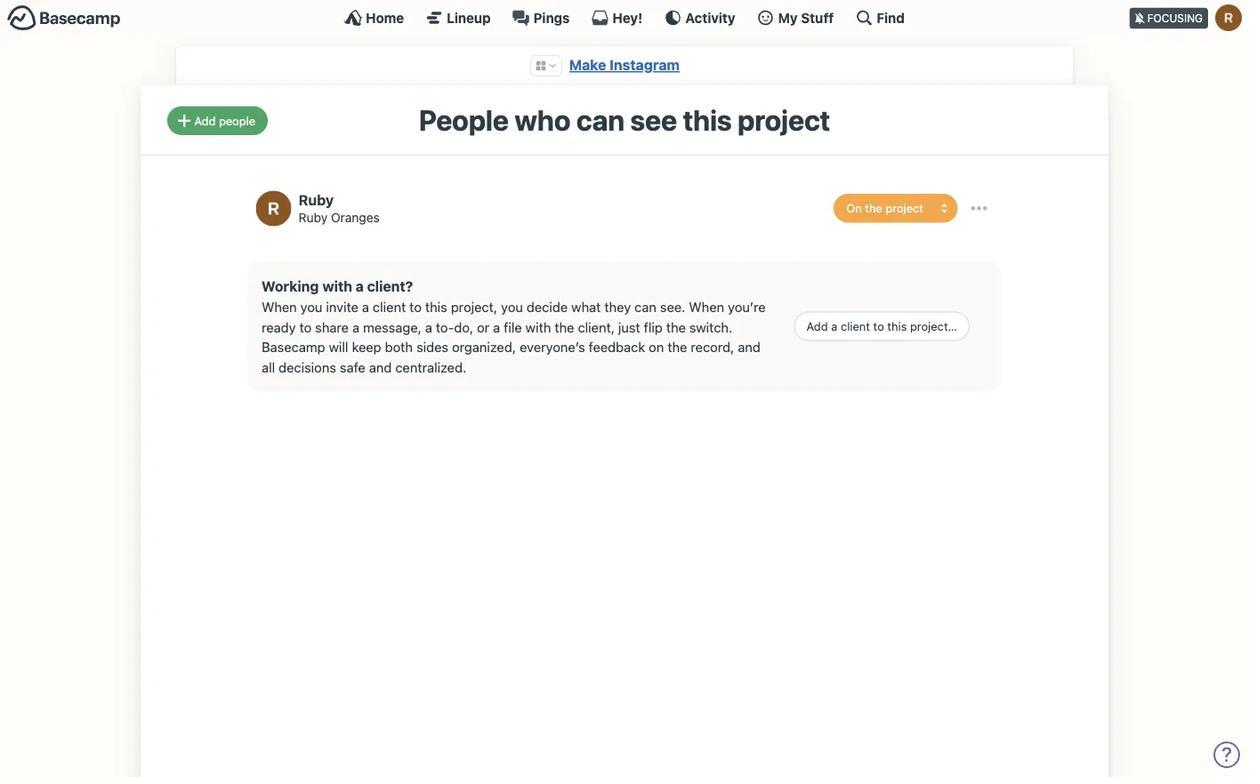 Task type: vqa. For each thing, say whether or not it's contained in the screenshot.
the rightmost format
no



Task type: locate. For each thing, give the bounding box(es) containing it.
lineup link
[[426, 9, 491, 27]]

flip
[[644, 319, 663, 335]]

2 horizontal spatial to
[[874, 320, 884, 333]]

1 vertical spatial can
[[635, 299, 657, 315]]

who
[[515, 103, 571, 137]]

can left "see"
[[576, 103, 625, 137]]

hey!
[[613, 10, 643, 25]]

sides
[[416, 339, 449, 355]]

focusing
[[1148, 12, 1203, 24]]

0 horizontal spatial with
[[322, 278, 352, 295]]

pings
[[534, 10, 570, 25]]

switch accounts image
[[7, 4, 121, 32]]

add
[[194, 114, 216, 127], [807, 320, 828, 333]]

0 horizontal spatial to
[[299, 319, 312, 335]]

people who can see this project
[[419, 103, 831, 137]]

to left "project…"
[[874, 320, 884, 333]]

this up to- at the top left
[[425, 299, 447, 315]]

this right "see"
[[683, 103, 732, 137]]

both
[[385, 339, 413, 355]]

ruby image
[[256, 191, 292, 226]]

this left "project…"
[[888, 320, 907, 333]]

this
[[683, 103, 732, 137], [425, 299, 447, 315], [888, 320, 907, 333]]

0 horizontal spatial when
[[262, 299, 297, 315]]

with
[[322, 278, 352, 295], [526, 319, 551, 335]]

invite
[[326, 299, 359, 315]]

1 horizontal spatial can
[[635, 299, 657, 315]]

add for add people
[[194, 114, 216, 127]]

with up invite
[[322, 278, 352, 295]]

decide
[[527, 299, 568, 315]]

1 horizontal spatial this
[[683, 103, 732, 137]]

and
[[738, 339, 761, 355], [369, 360, 392, 375]]

hey! button
[[591, 9, 643, 27]]

to
[[410, 299, 422, 315], [299, 319, 312, 335], [874, 320, 884, 333]]

0 horizontal spatial add
[[194, 114, 216, 127]]

a
[[356, 278, 364, 295], [362, 299, 369, 315], [352, 319, 360, 335], [425, 319, 432, 335], [493, 319, 500, 335], [831, 320, 838, 333]]

client left "project…"
[[841, 320, 870, 333]]

you
[[301, 299, 323, 315], [501, 299, 523, 315]]

file
[[504, 319, 522, 335]]

1 horizontal spatial when
[[689, 299, 725, 315]]

you up file
[[501, 299, 523, 315]]

do,
[[454, 319, 474, 335]]

all
[[262, 360, 275, 375]]

home link
[[344, 9, 404, 27]]

when up switch. on the right top
[[689, 299, 725, 315]]

to up message, on the top left of the page
[[410, 299, 422, 315]]

0 vertical spatial this
[[683, 103, 732, 137]]

message,
[[363, 319, 422, 335]]

add a client to this project… link
[[794, 312, 970, 341]]

this for people who can see this project
[[683, 103, 732, 137]]

ruby up oranges
[[299, 192, 334, 209]]

1 vertical spatial add
[[807, 320, 828, 333]]

can up flip
[[635, 299, 657, 315]]

you up share
[[301, 299, 323, 315]]

can
[[576, 103, 625, 137], [635, 299, 657, 315]]

ruby image
[[1216, 4, 1242, 31]]

record,
[[691, 339, 734, 355]]

just
[[618, 319, 640, 335]]

the up everyone's
[[555, 319, 574, 335]]

1 vertical spatial and
[[369, 360, 392, 375]]

0 vertical spatial with
[[322, 278, 352, 295]]

home
[[366, 10, 404, 25]]

make instagram link
[[569, 57, 680, 73]]

oranges
[[331, 210, 380, 225]]

people
[[419, 103, 509, 137]]

my stuff button
[[757, 9, 834, 27]]

0 vertical spatial can
[[576, 103, 625, 137]]

0 horizontal spatial and
[[369, 360, 392, 375]]

1 you from the left
[[301, 299, 323, 315]]

safe
[[340, 360, 366, 375]]

1 vertical spatial this
[[425, 299, 447, 315]]

on
[[649, 339, 664, 355]]

0 horizontal spatial client
[[373, 299, 406, 315]]

instagram
[[610, 57, 680, 73]]

ruby
[[299, 192, 334, 209], [299, 210, 328, 225]]

to up basecamp
[[299, 319, 312, 335]]

1 horizontal spatial add
[[807, 320, 828, 333]]

the
[[555, 319, 574, 335], [666, 319, 686, 335], [668, 339, 687, 355]]

when up the ready
[[262, 299, 297, 315]]

0 vertical spatial add
[[194, 114, 216, 127]]

1 vertical spatial with
[[526, 319, 551, 335]]

centralized.
[[395, 360, 467, 375]]

activity link
[[664, 9, 736, 27]]

1 horizontal spatial you
[[501, 299, 523, 315]]

this for add a client to this project…
[[888, 320, 907, 333]]

0 horizontal spatial you
[[301, 299, 323, 315]]

stuff
[[801, 10, 834, 25]]

when
[[262, 299, 297, 315], [689, 299, 725, 315]]

and down the keep
[[369, 360, 392, 375]]

2 horizontal spatial this
[[888, 320, 907, 333]]

client
[[373, 299, 406, 315], [841, 320, 870, 333]]

with down decide at the top
[[526, 319, 551, 335]]

0 vertical spatial and
[[738, 339, 761, 355]]

to-
[[436, 319, 454, 335]]

1 horizontal spatial with
[[526, 319, 551, 335]]

ruby right ruby icon
[[299, 210, 328, 225]]

1 vertical spatial ruby
[[299, 210, 328, 225]]

the right on
[[668, 339, 687, 355]]

client up message, on the top left of the page
[[373, 299, 406, 315]]

0 horizontal spatial this
[[425, 299, 447, 315]]

0 vertical spatial client
[[373, 299, 406, 315]]

and right record,
[[738, 339, 761, 355]]

1 horizontal spatial client
[[841, 320, 870, 333]]

or
[[477, 319, 490, 335]]

main element
[[0, 0, 1249, 35]]

find button
[[856, 9, 905, 27]]

0 vertical spatial ruby
[[299, 192, 334, 209]]

2 vertical spatial this
[[888, 320, 907, 333]]

basecamp
[[262, 339, 325, 355]]

add a client to this project…
[[807, 320, 958, 333]]



Task type: describe. For each thing, give the bounding box(es) containing it.
decisions
[[279, 360, 336, 375]]

organized,
[[452, 339, 516, 355]]

share
[[315, 319, 349, 335]]

keep
[[352, 339, 381, 355]]

pings button
[[512, 9, 570, 27]]

you're
[[728, 299, 766, 315]]

0 horizontal spatial can
[[576, 103, 625, 137]]

this inside working with a client? when you invite a client to this project, you decide what they can see. when you're ready to share a message, a to-do, or a file with the client, just flip the switch. basecamp will keep both sides organized, everyone's feedback on the record, and all decisions safe and centralized.
[[425, 299, 447, 315]]

find
[[877, 10, 905, 25]]

see.
[[660, 299, 686, 315]]

2 when from the left
[[689, 299, 725, 315]]

1 when from the left
[[262, 299, 297, 315]]

make instagram
[[569, 57, 680, 73]]

focusing button
[[1130, 0, 1249, 35]]

project…
[[910, 320, 958, 333]]

client?
[[367, 278, 413, 295]]

add people
[[194, 114, 256, 127]]

they
[[605, 299, 631, 315]]

add people link
[[167, 106, 268, 135]]

project,
[[451, 299, 498, 315]]

my
[[778, 10, 798, 25]]

ready
[[262, 319, 296, 335]]

2 ruby from the top
[[299, 210, 328, 225]]

working
[[262, 278, 319, 295]]

1 horizontal spatial and
[[738, 339, 761, 355]]

activity
[[686, 10, 736, 25]]

lineup
[[447, 10, 491, 25]]

what
[[571, 299, 601, 315]]

client,
[[578, 319, 615, 335]]

1 vertical spatial client
[[841, 320, 870, 333]]

ruby ruby oranges
[[299, 192, 380, 225]]

switch.
[[690, 319, 733, 335]]

the down see.
[[666, 319, 686, 335]]

feedback
[[589, 339, 645, 355]]

see
[[630, 103, 677, 137]]

1 ruby from the top
[[299, 192, 334, 209]]

working with a client? when you invite a client to this project, you decide what they can see. when you're ready to share a message, a to-do, or a file with the client, just flip the switch. basecamp will keep both sides organized, everyone's feedback on the record, and all decisions safe and centralized.
[[262, 278, 766, 375]]

everyone's
[[520, 339, 585, 355]]

2 you from the left
[[501, 299, 523, 315]]

my stuff
[[778, 10, 834, 25]]

project
[[738, 103, 831, 137]]

will
[[329, 339, 348, 355]]

1 horizontal spatial to
[[410, 299, 422, 315]]

add for add a client to this project…
[[807, 320, 828, 333]]

can inside working with a client? when you invite a client to this project, you decide what they can see. when you're ready to share a message, a to-do, or a file with the client, just flip the switch. basecamp will keep both sides organized, everyone's feedback on the record, and all decisions safe and centralized.
[[635, 299, 657, 315]]

make
[[569, 57, 606, 73]]

client inside working with a client? when you invite a client to this project, you decide what they can see. when you're ready to share a message, a to-do, or a file with the client, just flip the switch. basecamp will keep both sides organized, everyone's feedback on the record, and all decisions safe and centralized.
[[373, 299, 406, 315]]

people
[[219, 114, 256, 127]]



